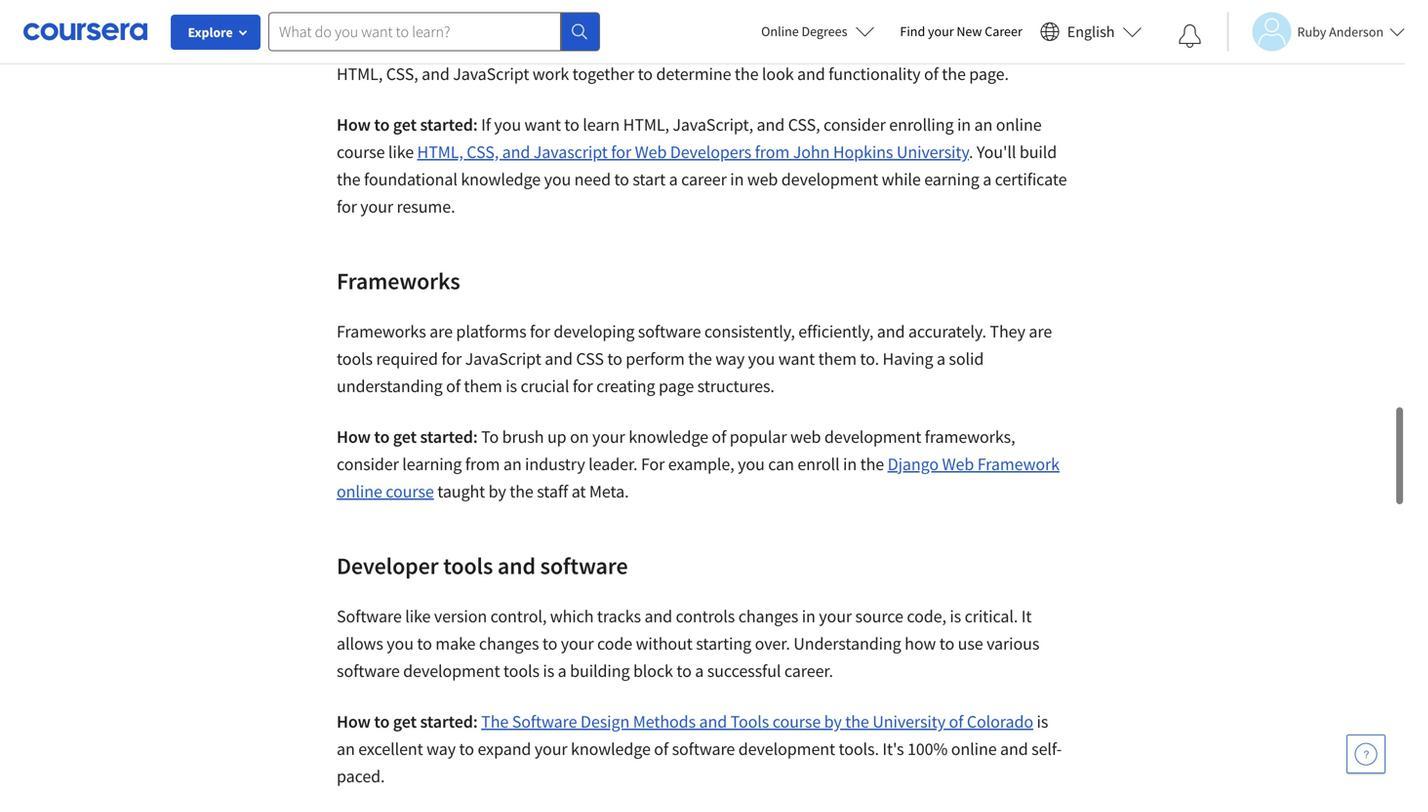 Task type: locate. For each thing, give the bounding box(es) containing it.
are right "they"
[[1029, 321, 1052, 343]]

is inside 'is an excellent way to expand your knowledge of software development tools. it's 100% online and self- paced.'
[[1037, 711, 1048, 733]]

by right taught
[[489, 481, 506, 503]]

the left look
[[735, 63, 759, 85]]

2 horizontal spatial tools
[[504, 660, 540, 682]]

you down javascript
[[544, 168, 571, 190]]

in
[[957, 114, 971, 136], [730, 168, 744, 190], [843, 453, 857, 475], [802, 606, 816, 628]]

is an excellent way to expand your knowledge of software development tools. it's 100% online and self- paced.
[[337, 711, 1062, 788]]

0 vertical spatial online
[[996, 114, 1042, 136]]

0 vertical spatial consider
[[824, 114, 886, 136]]

an down 'brush'
[[503, 453, 522, 475]]

to right together
[[638, 63, 653, 85]]

0 vertical spatial css,
[[386, 63, 418, 85]]

in up .
[[957, 114, 971, 136]]

of down methods
[[654, 738, 669, 760]]

way inside 'is an excellent way to expand your knowledge of software development tools. it's 100% online and self- paced.'
[[427, 738, 456, 760]]

django
[[888, 453, 939, 475]]

developing
[[554, 321, 635, 343]]

2 how from the top
[[337, 426, 371, 448]]

find your new career link
[[890, 20, 1032, 44]]

development inside to brush up on your knowledge of popular web development frameworks, consider learning from an industry leader. for example, you can enroll in the
[[825, 426, 921, 448]]

will
[[896, 12, 922, 34]]

2 vertical spatial started:
[[420, 711, 478, 733]]

software up expand
[[512, 711, 577, 733]]

course
[[337, 141, 385, 163], [386, 481, 434, 503], [773, 711, 821, 733]]

an up paced.
[[337, 738, 355, 760]]

software down 'allows'
[[337, 660, 400, 682]]

it's
[[883, 738, 904, 760]]

the up expand
[[481, 711, 509, 733]]

knowledge inside . you'll build the foundational knowledge you need to start a career in web development while earning a certificate for your resume.
[[461, 168, 541, 190]]

get up foundational
[[393, 114, 417, 136]]

how to get started: for html, css, and javascript for web developers from john hopkins university
[[337, 114, 481, 136]]

web inside . you'll build the foundational knowledge you need to start a career in web development while earning a certificate for your resume.
[[747, 168, 778, 190]]

0 horizontal spatial way
[[427, 738, 456, 760]]

1 horizontal spatial changes
[[739, 606, 799, 628]]

to
[[481, 426, 499, 448]]

them down efficiently,
[[818, 348, 857, 370]]

how up excellent
[[337, 711, 371, 733]]

2 vertical spatial online
[[951, 738, 997, 760]]

required
[[376, 348, 438, 370]]

1 vertical spatial javascript
[[465, 348, 541, 370]]

university down enrolling
[[897, 141, 969, 163]]

css, down what do you want to learn? text field at the top of page
[[386, 63, 418, 85]]

tools inside frameworks are platforms for developing software consistently, efficiently, and accurately. they are tools required for javascript and css to perform the way you want them to. having a solid understanding of them is crucial for creating page structures.
[[337, 348, 373, 370]]

1 vertical spatial knowledge
[[629, 426, 708, 448]]

html, right the 'learn'
[[623, 114, 669, 136]]

get for django web framework online course
[[393, 426, 417, 448]]

in right career
[[730, 168, 744, 190]]

0 horizontal spatial are
[[430, 321, 453, 343]]

css, down if
[[467, 141, 499, 163]]

an
[[975, 114, 993, 136], [503, 453, 522, 475], [337, 738, 355, 760]]

html, inside if you want to learn html, javascript, and css, consider enrolling in an online course like
[[623, 114, 669, 136]]

for
[[611, 141, 632, 163], [337, 196, 357, 218], [530, 321, 550, 343], [441, 348, 462, 370], [573, 375, 593, 397]]

0 horizontal spatial an
[[337, 738, 355, 760]]

frameworks
[[337, 266, 460, 296], [337, 321, 426, 343]]

css, up john
[[788, 114, 820, 136]]

you inside 'software like version control, which tracks and controls changes in your source code, is critical. it allows you to make changes to your code without starting over. understanding how to use various software development tools is a building block to a successful career.'
[[387, 633, 414, 655]]

and up without
[[645, 606, 672, 628]]

1 vertical spatial course
[[386, 481, 434, 503]]

consider up hopkins
[[824, 114, 886, 136]]

development down make
[[403, 660, 500, 682]]

1 vertical spatial way
[[427, 738, 456, 760]]

0 horizontal spatial web
[[747, 168, 778, 190]]

new
[[957, 22, 982, 40]]

how down understanding
[[337, 426, 371, 448]]

2 vertical spatial an
[[337, 738, 355, 760]]

2 vertical spatial tools
[[504, 660, 540, 682]]

1 horizontal spatial web
[[790, 426, 821, 448]]

if
[[481, 114, 491, 136]]

how to get started:
[[337, 114, 481, 136], [337, 426, 481, 448]]

0 vertical spatial web
[[747, 168, 778, 190]]

development
[[782, 168, 878, 190], [825, 426, 921, 448], [403, 660, 500, 682], [739, 738, 835, 760]]

course inside django web framework online course
[[386, 481, 434, 503]]

and up crucial
[[545, 348, 573, 370]]

0 horizontal spatial html,
[[337, 63, 383, 85]]

development down the software design methods and tools course by the university of colorado link
[[739, 738, 835, 760]]

development up django
[[825, 426, 921, 448]]

2 frameworks from the top
[[337, 321, 426, 343]]

django web framework online course link
[[337, 453, 1060, 503]]

1 vertical spatial how
[[337, 426, 371, 448]]

0 vertical spatial way
[[716, 348, 745, 370]]

software up perform
[[638, 321, 701, 343]]

look
[[762, 63, 794, 85]]

to right css
[[607, 348, 622, 370]]

english button
[[1032, 0, 1150, 63]]

0 horizontal spatial software
[[337, 606, 402, 628]]

crucial
[[521, 375, 569, 397]]

1 started: from the top
[[420, 114, 478, 136]]

to up javascript
[[564, 114, 579, 136]]

expand
[[478, 738, 531, 760]]

1 horizontal spatial page
[[858, 12, 893, 34]]

explore button
[[171, 15, 261, 50]]

of up example,
[[712, 426, 726, 448]]

1 vertical spatial an
[[503, 453, 522, 475]]

web
[[635, 141, 667, 163], [942, 453, 974, 475]]

changes up over.
[[739, 606, 799, 628]]

None search field
[[268, 12, 600, 51]]

to right block
[[677, 660, 692, 682]]

0 vertical spatial by
[[489, 481, 506, 503]]

your down foundational
[[360, 196, 393, 218]]

1 vertical spatial changes
[[479, 633, 539, 655]]

them up to
[[464, 375, 502, 397]]

0 horizontal spatial course
[[337, 141, 385, 163]]

1 horizontal spatial way
[[716, 348, 745, 370]]

how to get started: up learning
[[337, 426, 481, 448]]

get
[[393, 114, 417, 136], [393, 426, 417, 448], [393, 711, 417, 733]]

0 vertical spatial web
[[635, 141, 667, 163]]

brush
[[502, 426, 544, 448]]

1 vertical spatial web
[[790, 426, 821, 448]]

consider
[[824, 114, 886, 136], [337, 453, 399, 475]]

changes down control,
[[479, 633, 539, 655]]

and down what do you want to learn? text field at the top of page
[[422, 63, 450, 85]]

how to get started: up foundational
[[337, 114, 481, 136]]

course inside if you want to learn html, javascript, and css, consider enrolling in an online course like
[[337, 141, 385, 163]]

0 horizontal spatial changes
[[479, 633, 539, 655]]

javascript down platforms
[[465, 348, 541, 370]]

0 vertical spatial them
[[818, 348, 857, 370]]

an inside if you want to learn html, javascript, and css, consider enrolling in an online course like
[[975, 114, 993, 136]]

how up foundational
[[337, 114, 371, 136]]

starting
[[696, 633, 752, 655]]

way up structures.
[[716, 348, 745, 370]]

the right javascript:
[[468, 12, 495, 34]]

by up tools. on the bottom of the page
[[824, 711, 842, 733]]

web up start
[[635, 141, 667, 163]]

they
[[990, 321, 1026, 343]]

0 vertical spatial software
[[337, 606, 402, 628]]

0 horizontal spatial consider
[[337, 453, 399, 475]]

page left will
[[858, 12, 893, 34]]

which
[[550, 606, 594, 628]]

the
[[468, 12, 495, 34], [481, 711, 509, 733]]

for down css
[[573, 375, 593, 397]]

1 vertical spatial page
[[659, 375, 694, 397]]

code,
[[907, 606, 947, 628]]

1 horizontal spatial consider
[[824, 114, 886, 136]]

your up leader.
[[592, 426, 625, 448]]

1 how to get started: from the top
[[337, 114, 481, 136]]

university
[[897, 141, 969, 163], [873, 711, 946, 733]]

0 vertical spatial want
[[525, 114, 561, 136]]

2 how to get started: from the top
[[337, 426, 481, 448]]

0 vertical spatial an
[[975, 114, 993, 136]]

your right expand
[[535, 738, 568, 760]]

knowledge inside to brush up on your knowledge of popular web development frameworks, consider learning from an industry leader. for example, you can enroll in the
[[629, 426, 708, 448]]

0 vertical spatial like
[[388, 141, 414, 163]]

of inside frameworks are platforms for developing software consistently, efficiently, and accurately. they are tools required for javascript and css to perform the way you want them to. having a solid understanding of them is crucial for creating page structures.
[[446, 375, 461, 397]]

2 vertical spatial html,
[[417, 141, 463, 163]]

if you want to learn html, javascript, and css, consider enrolling in an online course like
[[337, 114, 1042, 163]]

of right understanding
[[446, 375, 461, 397]]

0 vertical spatial frameworks
[[337, 266, 460, 296]]

of down 'find'
[[924, 63, 939, 85]]

from inside to brush up on your knowledge of popular web development frameworks, consider learning from an industry leader. for example, you can enroll in the
[[465, 453, 500, 475]]

to inside frameworks are platforms for developing software consistently, efficiently, and accurately. they are tools required for javascript and css to perform the way you want them to. having a solid understanding of them is crucial for creating page structures.
[[607, 348, 622, 370]]

successful
[[707, 660, 781, 682]]

the left page.
[[942, 63, 966, 85]]

like inside if you want to learn html, javascript, and css, consider enrolling in an online course like
[[388, 141, 414, 163]]

1 vertical spatial university
[[873, 711, 946, 733]]

1 get from the top
[[393, 114, 417, 136]]

1 vertical spatial started:
[[420, 426, 478, 448]]

consistently,
[[705, 321, 795, 343]]

is left building in the left of the page
[[543, 660, 555, 682]]

2 vertical spatial how
[[337, 711, 371, 733]]

your inside find your new career link
[[928, 22, 954, 40]]

web
[[747, 168, 778, 190], [790, 426, 821, 448]]

to up foundational
[[374, 114, 390, 136]]

and inside 'software like version control, which tracks and controls changes in your source code, is critical. it allows you to make changes to your code without starting over. understanding how to use various software development tools is a building block to a successful career.'
[[645, 606, 672, 628]]

allows
[[337, 633, 383, 655]]

online up build
[[996, 114, 1042, 136]]

1 horizontal spatial tools
[[443, 551, 493, 581]]

your inside . you'll build the foundational knowledge you need to start a career in web development while earning a certificate for your resume.
[[360, 196, 393, 218]]

by
[[489, 481, 506, 503], [824, 711, 842, 733]]

What do you want to learn? text field
[[268, 12, 561, 51]]

like
[[388, 141, 414, 163], [405, 606, 431, 628]]

way right excellent
[[427, 738, 456, 760]]

2 started: from the top
[[420, 426, 478, 448]]

0 vertical spatial html,
[[337, 63, 383, 85]]

software
[[638, 321, 701, 343], [540, 551, 628, 581], [337, 660, 400, 682], [672, 738, 735, 760]]

0 horizontal spatial from
[[465, 453, 500, 475]]

3 how from the top
[[337, 711, 371, 733]]

0 horizontal spatial tools
[[337, 348, 373, 370]]

to
[[638, 63, 653, 85], [374, 114, 390, 136], [564, 114, 579, 136], [614, 168, 629, 190], [607, 348, 622, 370], [374, 426, 390, 448], [417, 633, 432, 655], [543, 633, 558, 655], [940, 633, 955, 655], [677, 660, 692, 682], [374, 711, 390, 733], [459, 738, 474, 760]]

frameworks inside frameworks are platforms for developing software consistently, efficiently, and accurately. they are tools required for javascript and css to perform the way you want them to. having a solid understanding of them is crucial for creating page structures.
[[337, 321, 426, 343]]

in right enroll
[[843, 453, 857, 475]]

2 vertical spatial css,
[[467, 141, 499, 163]]

development inside . you'll build the foundational knowledge you need to start a career in web development while earning a certificate for your resume.
[[782, 168, 878, 190]]

1 vertical spatial css,
[[788, 114, 820, 136]]

0 vertical spatial university
[[897, 141, 969, 163]]

consider left learning
[[337, 453, 399, 475]]

0 vertical spatial the
[[468, 12, 495, 34]]

and down look
[[757, 114, 785, 136]]

1 vertical spatial want
[[779, 348, 815, 370]]

hopkins
[[833, 141, 893, 163]]

html, down what do you want to learn? text field at the top of page
[[337, 63, 383, 85]]

coursera image
[[23, 16, 147, 47]]

0 horizontal spatial css,
[[386, 63, 418, 85]]

enrolling
[[889, 114, 954, 136]]

online down colorado
[[951, 738, 997, 760]]

1 horizontal spatial course
[[386, 481, 434, 503]]

2 vertical spatial get
[[393, 711, 417, 733]]

online degrees button
[[746, 10, 890, 53]]

2 vertical spatial knowledge
[[571, 738, 651, 760]]

framework
[[978, 453, 1060, 475]]

1 vertical spatial them
[[464, 375, 502, 397]]

0 horizontal spatial want
[[525, 114, 561, 136]]

how for if you want to learn html, javascript, and css, consider enrolling in an online course like
[[337, 114, 371, 136]]

the left foundational
[[337, 168, 361, 190]]

to inside if you want to learn html, javascript, and css, consider enrolling in an online course like
[[564, 114, 579, 136]]

javascript up if
[[453, 63, 529, 85]]

the up tools. on the bottom of the page
[[845, 711, 869, 733]]

1 vertical spatial get
[[393, 426, 417, 448]]

1 vertical spatial tools
[[443, 551, 493, 581]]

of
[[924, 63, 939, 85], [446, 375, 461, 397], [712, 426, 726, 448], [949, 711, 964, 733], [654, 738, 669, 760]]

you
[[494, 114, 521, 136], [544, 168, 571, 190], [748, 348, 775, 370], [738, 453, 765, 475], [387, 633, 414, 655]]

1 vertical spatial html,
[[623, 114, 669, 136]]

3 started: from the top
[[420, 711, 478, 733]]

1 vertical spatial like
[[405, 606, 431, 628]]

the left django
[[860, 453, 884, 475]]

get up learning
[[393, 426, 417, 448]]

changes
[[739, 606, 799, 628], [479, 633, 539, 655]]

css, inside if you want to learn html, javascript, and css, consider enrolling in an online course like
[[788, 114, 820, 136]]

is
[[506, 375, 517, 397], [950, 606, 961, 628], [543, 660, 555, 682], [1037, 711, 1048, 733]]

like left version
[[405, 606, 431, 628]]

1 horizontal spatial want
[[779, 348, 815, 370]]

course up foundational
[[337, 141, 385, 163]]

online up developer
[[337, 481, 382, 503]]

1 horizontal spatial html,
[[417, 141, 463, 163]]

0 vertical spatial knowledge
[[461, 168, 541, 190]]

1 vertical spatial consider
[[337, 453, 399, 475]]

1 frameworks from the top
[[337, 266, 460, 296]]

for inside . you'll build the foundational knowledge you need to start a career in web development while earning a certificate for your resume.
[[337, 196, 357, 218]]

0 horizontal spatial web
[[635, 141, 667, 163]]

0 vertical spatial started:
[[420, 114, 478, 136]]

1 horizontal spatial are
[[1029, 321, 1052, 343]]

1 horizontal spatial web
[[942, 453, 974, 475]]

ruby
[[1298, 23, 1327, 41]]

you down consistently,
[[748, 348, 775, 370]]

2 horizontal spatial css,
[[788, 114, 820, 136]]

want down efficiently,
[[779, 348, 815, 370]]

2 horizontal spatial html,
[[623, 114, 669, 136]]

knowledge for foundational
[[461, 168, 541, 190]]

1 vertical spatial web
[[942, 453, 974, 475]]

1 vertical spatial from
[[465, 453, 500, 475]]

from down to
[[465, 453, 500, 475]]

html, up foundational
[[417, 141, 463, 163]]

2 horizontal spatial an
[[975, 114, 993, 136]]

your down which
[[561, 633, 594, 655]]

you down "popular"
[[738, 453, 765, 475]]

industry
[[525, 453, 585, 475]]

software inside 'is an excellent way to expand your knowledge of software development tools. it's 100% online and self- paced.'
[[672, 738, 735, 760]]

1 how from the top
[[337, 114, 371, 136]]

1 horizontal spatial them
[[818, 348, 857, 370]]

css,
[[386, 63, 418, 85], [788, 114, 820, 136], [467, 141, 499, 163]]

2 get from the top
[[393, 426, 417, 448]]

page.
[[969, 63, 1009, 85]]

0 vertical spatial tools
[[337, 348, 373, 370]]

the right perform
[[688, 348, 712, 370]]

1 horizontal spatial an
[[503, 453, 522, 475]]

resume.
[[397, 196, 455, 218]]

and inside 'is an excellent way to expand your knowledge of software development tools. it's 100% online and self- paced.'
[[1000, 738, 1028, 760]]

source
[[855, 606, 904, 628]]

started: left if
[[420, 114, 478, 136]]

1 horizontal spatial software
[[512, 711, 577, 733]]

0 vertical spatial how
[[337, 114, 371, 136]]

0 vertical spatial how to get started:
[[337, 114, 481, 136]]

frameworks for frameworks are platforms for developing software consistently, efficiently, and accurately. they are tools required for javascript and css to perform the way you want them to. having a solid understanding of them is crucial for creating page structures.
[[337, 321, 426, 343]]

your right 'find'
[[928, 22, 954, 40]]

javascript
[[534, 141, 608, 163]]

tools
[[731, 711, 769, 733]]

the inside . you'll build the foundational knowledge you need to start a career in web development while earning a certificate for your resume.
[[337, 168, 361, 190]]

how
[[337, 114, 371, 136], [337, 426, 371, 448], [337, 711, 371, 733]]

learn
[[583, 114, 620, 136]]

software up which
[[540, 551, 628, 581]]

tools up version
[[443, 551, 493, 581]]

the software design methods and tools course by the university of colorado link
[[481, 711, 1034, 733]]

1 vertical spatial online
[[337, 481, 382, 503]]

0 horizontal spatial page
[[659, 375, 694, 397]]

on
[[570, 426, 589, 448]]

your inside to brush up on your knowledge of popular web development frameworks, consider learning from an industry leader. for example, you can enroll in the
[[592, 426, 625, 448]]

and
[[422, 63, 450, 85], [797, 63, 825, 85], [757, 114, 785, 136], [502, 141, 530, 163], [877, 321, 905, 343], [545, 348, 573, 370], [498, 551, 536, 581], [645, 606, 672, 628], [699, 711, 727, 733], [1000, 738, 1028, 760]]

an inside to brush up on your knowledge of popular web development frameworks, consider learning from an industry leader. for example, you can enroll in the
[[503, 453, 522, 475]]

you inside . you'll build the foundational knowledge you need to start a career in web development while earning a certificate for your resume.
[[544, 168, 571, 190]]

1 are from the left
[[430, 321, 453, 343]]

1 horizontal spatial css,
[[467, 141, 499, 163]]

. you'll build the foundational knowledge you need to start a career in web development while earning a certificate for your resume.
[[337, 141, 1067, 218]]

to left use
[[940, 633, 955, 655]]

are
[[430, 321, 453, 343], [1029, 321, 1052, 343]]

software down how to get started: the software design methods and tools course by the university of colorado on the bottom of page
[[672, 738, 735, 760]]

0 vertical spatial get
[[393, 114, 417, 136]]

the
[[830, 12, 854, 34], [735, 63, 759, 85], [942, 63, 966, 85], [337, 168, 361, 190], [688, 348, 712, 370], [860, 453, 884, 475], [510, 481, 534, 503], [845, 711, 869, 733]]

and down colorado
[[1000, 738, 1028, 760]]

consider inside if you want to learn html, javascript, and css, consider enrolling in an online course like
[[824, 114, 886, 136]]

developer
[[337, 551, 439, 581]]

1 vertical spatial how to get started:
[[337, 426, 481, 448]]

them
[[818, 348, 857, 370], [464, 375, 502, 397]]

functionality
[[829, 63, 921, 85]]

want up javascript
[[525, 114, 561, 136]]

a left solid
[[937, 348, 946, 370]]

for right required
[[441, 348, 462, 370]]

knowledge down design
[[571, 738, 651, 760]]

in inside . you'll build the foundational knowledge you need to start a career in web development while earning a certificate for your resume.
[[730, 168, 744, 190]]

0 horizontal spatial them
[[464, 375, 502, 397]]

2 horizontal spatial course
[[773, 711, 821, 733]]

to left start
[[614, 168, 629, 190]]

you right 'allows'
[[387, 633, 414, 655]]

want inside frameworks are platforms for developing software consistently, efficiently, and accurately. they are tools required for javascript and css to perform the way you want them to. having a solid understanding of them is crucial for creating page structures.
[[779, 348, 815, 370]]

1 vertical spatial frameworks
[[337, 321, 426, 343]]

you inside frameworks are platforms for developing software consistently, efficiently, and accurately. they are tools required for javascript and css to perform the way you want them to. having a solid understanding of them is crucial for creating page structures.
[[748, 348, 775, 370]]



Task type: describe. For each thing, give the bounding box(es) containing it.
to up excellent
[[374, 711, 390, 733]]

you inside if you want to learn html, javascript, and css, consider enrolling in an online course like
[[494, 114, 521, 136]]

0 horizontal spatial by
[[489, 481, 506, 503]]

to down understanding
[[374, 426, 390, 448]]

of left colorado
[[949, 711, 964, 733]]

html, for javascript
[[337, 63, 383, 85]]

3 get from the top
[[393, 711, 417, 733]]

and left tools
[[699, 711, 727, 733]]

development inside 'software like version control, which tracks and controls changes in your source code, is critical. it allows you to make changes to your code without starting over. understanding how to use various software development tools is a building block to a successful career.'
[[403, 660, 500, 682]]

how for to brush up on your knowledge of popular web development frameworks, consider learning from an industry leader. for example, you can enroll in the
[[337, 426, 371, 448]]

0 vertical spatial page
[[858, 12, 893, 34]]

0 vertical spatial changes
[[739, 606, 799, 628]]

example,
[[668, 453, 735, 475]]

use
[[958, 633, 983, 655]]

the inside to brush up on your knowledge of popular web development frameworks, consider learning from an industry leader. for example, you can enroll in the
[[860, 453, 884, 475]]

without
[[636, 633, 693, 655]]

in inside 'software like version control, which tracks and controls changes in your source code, is critical. it allows you to make changes to your code without starting over. understanding how to use various software development tools is a building block to a successful career.'
[[802, 606, 816, 628]]

software inside 'software like version control, which tracks and controls changes in your source code, is critical. it allows you to make changes to your code without starting over. understanding how to use various software development tools is a building block to a successful career.'
[[337, 606, 402, 628]]

in inside if you want to learn html, javascript, and css, consider enrolling in an online course like
[[957, 114, 971, 136]]

accurately.
[[908, 321, 987, 343]]

solid
[[949, 348, 984, 370]]

anderson
[[1329, 23, 1384, 41]]

creating
[[596, 375, 655, 397]]

what
[[790, 12, 827, 34]]

and up 'having'
[[877, 321, 905, 343]]

want inside if you want to learn html, javascript, and css, consider enrolling in an online course like
[[525, 114, 561, 136]]

taught by the staff at meta.
[[434, 481, 629, 503]]

it
[[1022, 606, 1032, 628]]

to brush up on your knowledge of popular web development frameworks, consider learning from an industry leader. for example, you can enroll in the
[[337, 426, 1015, 475]]

web inside django web framework online course
[[942, 453, 974, 475]]

tools.
[[839, 738, 879, 760]]

and right look
[[797, 63, 825, 85]]

do.
[[925, 12, 948, 34]]

career
[[985, 22, 1023, 40]]

foundational
[[364, 168, 458, 190]]

to down which
[[543, 633, 558, 655]]

javascript:
[[381, 12, 464, 34]]

is inside frameworks are platforms for developing software consistently, efficiently, and accurately. they are tools required for javascript and css to perform the way you want them to. having a solid understanding of them is crucial for creating page structures.
[[506, 375, 517, 397]]

control,
[[491, 606, 547, 628]]

popular
[[730, 426, 787, 448]]

design
[[581, 711, 630, 733]]

css
[[576, 348, 604, 370]]

and left javascript
[[502, 141, 530, 163]]

software like version control, which tracks and controls changes in your source code, is critical. it allows you to make changes to your code without starting over. understanding how to use various software development tools is a building block to a successful career.
[[337, 606, 1040, 682]]

at
[[572, 481, 586, 503]]

excellent
[[358, 738, 423, 760]]

way inside frameworks are platforms for developing software consistently, efficiently, and accurately. they are tools required for javascript and css to perform the way you want them to. having a solid understanding of them is crucial for creating page structures.
[[716, 348, 745, 370]]

online inside 'is an excellent way to expand your knowledge of software development tools. it's 100% online and self- paced.'
[[951, 738, 997, 760]]

learning
[[402, 453, 462, 475]]

you inside to brush up on your knowledge of popular web development frameworks, consider learning from an industry leader. for example, you can enroll in the
[[738, 453, 765, 475]]

degrees
[[802, 22, 848, 40]]

a left building in the left of the page
[[558, 660, 567, 682]]

john
[[793, 141, 830, 163]]

you'll
[[977, 141, 1016, 163]]

various
[[987, 633, 1040, 655]]

developer tools and software
[[337, 551, 628, 581]]

methods
[[633, 711, 696, 733]]

the inside frameworks are platforms for developing software consistently, efficiently, and accurately. they are tools required for javascript and css to perform the way you want them to. having a solid understanding of them is crucial for creating page structures.
[[688, 348, 712, 370]]

software inside 'software like version control, which tracks and controls changes in your source code, is critical. it allows you to make changes to your code without starting over. understanding how to use various software development tools is a building block to a successful career.'
[[337, 660, 400, 682]]

a inside frameworks are platforms for developing software consistently, efficiently, and accurately. they are tools required for javascript and css to perform the way you want them to. having a solid understanding of them is crucial for creating page structures.
[[937, 348, 946, 370]]

100%
[[908, 738, 948, 760]]

to.
[[860, 348, 879, 370]]

programming
[[499, 12, 598, 34]]

1 vertical spatial the
[[481, 711, 509, 733]]

understanding
[[794, 633, 901, 655]]

language
[[601, 12, 668, 34]]

how to get started: for django web framework online course
[[337, 426, 481, 448]]

of inside 'is an excellent way to expand your knowledge of software development tools. it's 100% online and self- paced.'
[[654, 738, 669, 760]]

an inside 'is an excellent way to expand your knowledge of software development tools. it's 100% online and self- paced.'
[[337, 738, 355, 760]]

html, for javascript
[[417, 141, 463, 163]]

critical.
[[965, 606, 1018, 628]]

get for html, css, and javascript for web developers from john hopkins university
[[393, 114, 417, 136]]

online inside django web framework online course
[[337, 481, 382, 503]]

1 vertical spatial software
[[512, 711, 577, 733]]

block
[[633, 660, 673, 682]]

online
[[761, 22, 799, 40]]

knowledge for your
[[629, 426, 708, 448]]

2 vertical spatial course
[[773, 711, 821, 733]]

for
[[641, 453, 665, 475]]

a down starting
[[695, 660, 704, 682]]

your inside 'is an excellent way to expand your knowledge of software development tools. it's 100% online and self- paced.'
[[535, 738, 568, 760]]

html, css, and javascript work together to determine the look and functionality of the page.
[[337, 63, 1012, 85]]

html, css, and javascript for web developers from john hopkins university link
[[417, 141, 969, 163]]

having
[[883, 348, 933, 370]]

career.
[[785, 660, 833, 682]]

that
[[672, 12, 701, 34]]

consider inside to brush up on your knowledge of popular web development frameworks, consider learning from an industry leader. for example, you can enroll in the
[[337, 453, 399, 475]]

frameworks for frameworks
[[337, 266, 460, 296]]

0 vertical spatial javascript
[[453, 63, 529, 85]]

leader.
[[589, 453, 638, 475]]

2 are from the left
[[1029, 321, 1052, 343]]

earning
[[924, 168, 980, 190]]

taught
[[437, 481, 485, 503]]

work
[[533, 63, 569, 85]]

started: for to
[[420, 426, 478, 448]]

code
[[597, 633, 633, 655]]

the right what
[[830, 12, 854, 34]]

javascript,
[[673, 114, 753, 136]]

css, for html, css, and javascript work together to determine the look and functionality of the page.
[[386, 63, 418, 85]]

software inside frameworks are platforms for developing software consistently, efficiently, and accurately. they are tools required for javascript and css to perform the way you want them to. having a solid understanding of them is crucial for creating page structures.
[[638, 321, 701, 343]]

like inside 'software like version control, which tracks and controls changes in your source code, is critical. it allows you to make changes to your code without starting over. understanding how to use various software development tools is a building block to a successful career.'
[[405, 606, 431, 628]]

and inside if you want to learn html, javascript, and css, consider enrolling in an online course like
[[757, 114, 785, 136]]

up
[[547, 426, 567, 448]]

frameworks are platforms for developing software consistently, efficiently, and accurately. they are tools required for javascript and css to perform the way you want them to. having a solid understanding of them is crucial for creating page structures.
[[337, 321, 1052, 397]]

of inside to brush up on your knowledge of popular web development frameworks, consider learning from an industry leader. for example, you can enroll in the
[[712, 426, 726, 448]]

html, css, and javascript for web developers from john hopkins university
[[417, 141, 969, 163]]

find your new career
[[900, 22, 1023, 40]]

frameworks,
[[925, 426, 1015, 448]]

explore
[[188, 23, 233, 41]]

help center image
[[1355, 743, 1378, 766]]

a down you'll
[[983, 168, 992, 190]]

django web framework online course
[[337, 453, 1060, 503]]

while
[[882, 168, 921, 190]]

1 horizontal spatial by
[[824, 711, 842, 733]]

tools inside 'software like version control, which tracks and controls changes in your source code, is critical. it allows you to make changes to your code without starting over. understanding how to use various software development tools is a building block to a successful career.'
[[504, 660, 540, 682]]

css, for html, css, and javascript for web developers from john hopkins university
[[467, 141, 499, 163]]

your up understanding
[[819, 606, 852, 628]]

for down the 'learn'
[[611, 141, 632, 163]]

to left make
[[417, 633, 432, 655]]

the left staff
[[510, 481, 534, 503]]

certificate
[[995, 168, 1067, 190]]

online inside if you want to learn html, javascript, and css, consider enrolling in an online course like
[[996, 114, 1042, 136]]

a right start
[[669, 168, 678, 190]]

career
[[681, 168, 727, 190]]

ruby anderson button
[[1227, 12, 1405, 51]]

start
[[633, 168, 666, 190]]

enroll
[[798, 453, 840, 475]]

page inside frameworks are platforms for developing software consistently, efficiently, and accurately. they are tools required for javascript and css to perform the way you want them to. having a solid understanding of them is crucial for creating page structures.
[[659, 375, 694, 397]]

efficiently,
[[799, 321, 874, 343]]

online degrees
[[761, 22, 848, 40]]

make
[[436, 633, 476, 655]]

structures.
[[697, 375, 775, 397]]

and up control,
[[498, 551, 536, 581]]

staff
[[537, 481, 568, 503]]

how to get started: the software design methods and tools course by the university of colorado
[[337, 711, 1034, 733]]

can
[[768, 453, 794, 475]]

to inside 'is an excellent way to expand your knowledge of software development tools. it's 100% online and self- paced.'
[[459, 738, 474, 760]]

started: for if
[[420, 114, 478, 136]]

self-
[[1032, 738, 1062, 760]]

development inside 'is an excellent way to expand your knowledge of software development tools. it's 100% online and self- paced.'
[[739, 738, 835, 760]]

over.
[[755, 633, 790, 655]]

understanding
[[337, 375, 443, 397]]

need
[[575, 168, 611, 190]]

0 vertical spatial from
[[755, 141, 790, 163]]

knowledge inside 'is an excellent way to expand your knowledge of software development tools. it's 100% online and self- paced.'
[[571, 738, 651, 760]]

developers
[[670, 141, 752, 163]]

paced.
[[337, 766, 385, 788]]

to inside . you'll build the foundational knowledge you need to start a career in web development while earning a certificate for your resume.
[[614, 168, 629, 190]]

is right code,
[[950, 606, 961, 628]]

tracks
[[597, 606, 641, 628]]

javascript inside frameworks are platforms for developing software consistently, efficiently, and accurately. they are tools required for javascript and css to perform the way you want them to. having a solid understanding of them is crucial for creating page structures.
[[465, 348, 541, 370]]

web inside to brush up on your knowledge of popular web development frameworks, consider learning from an industry leader. for example, you can enroll in the
[[790, 426, 821, 448]]

english
[[1068, 22, 1115, 41]]

in inside to brush up on your knowledge of popular web development frameworks, consider learning from an industry leader. for example, you can enroll in the
[[843, 453, 857, 475]]

show notifications image
[[1178, 24, 1202, 48]]

for right platforms
[[530, 321, 550, 343]]



Task type: vqa. For each thing, say whether or not it's contained in the screenshot.
Requirements
no



